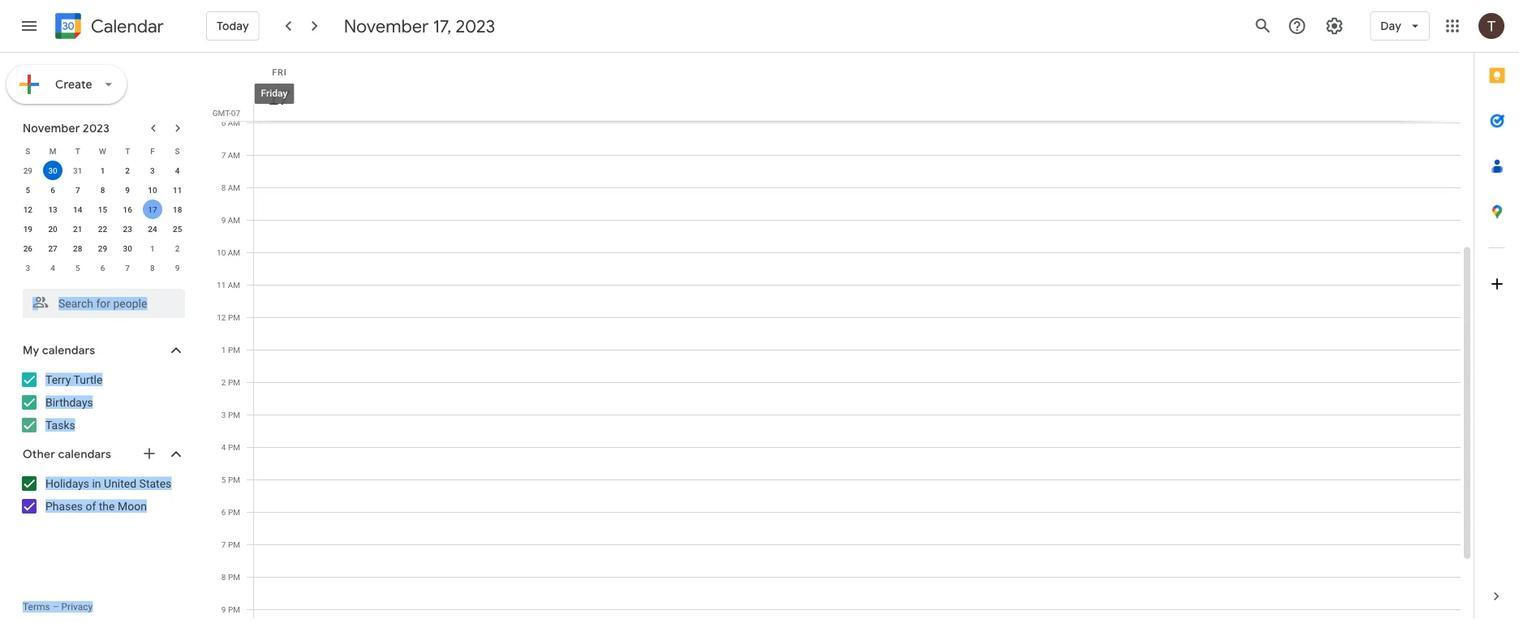 Task type: vqa. For each thing, say whether or not it's contained in the screenshot.
February 26 Element at left
no



Task type: locate. For each thing, give the bounding box(es) containing it.
0 vertical spatial 2
[[125, 166, 130, 175]]

5 am from the top
[[228, 248, 240, 257]]

17
[[267, 84, 290, 111], [148, 205, 157, 214]]

10 inside row
[[148, 185, 157, 195]]

10 pm from the top
[[228, 605, 240, 615]]

2 vertical spatial 2
[[222, 377, 226, 387]]

None search field
[[0, 283, 201, 318]]

18
[[173, 205, 182, 214]]

0 horizontal spatial 12
[[23, 205, 32, 214]]

8 for december 8 element
[[150, 263, 155, 273]]

am up 9 am
[[228, 183, 240, 192]]

tab list
[[1475, 53, 1520, 574]]

7
[[221, 150, 226, 160], [75, 185, 80, 195], [125, 263, 130, 273], [222, 540, 226, 550]]

gmt-07
[[213, 108, 240, 118]]

6 pm
[[222, 507, 240, 517]]

1 vertical spatial calendars
[[58, 447, 111, 462]]

3 down 26 element
[[26, 263, 30, 273]]

2 up december 9 element
[[175, 244, 180, 253]]

1 pm from the top
[[228, 313, 240, 322]]

0 horizontal spatial 30
[[48, 166, 57, 175]]

17 inside 'element'
[[148, 205, 157, 214]]

november left 17,
[[344, 15, 429, 37]]

6 inside december 6 element
[[100, 263, 105, 273]]

4 down 27 element
[[51, 263, 55, 273]]

29 for october 29 element
[[23, 166, 32, 175]]

pm down the 8 pm
[[228, 605, 240, 615]]

11
[[173, 185, 182, 195], [217, 280, 226, 290]]

day button
[[1371, 6, 1430, 45]]

6
[[221, 118, 226, 127], [51, 185, 55, 195], [100, 263, 105, 273], [222, 507, 226, 517]]

2 inside "17" grid
[[222, 377, 226, 387]]

0 vertical spatial 1
[[100, 166, 105, 175]]

16 element
[[118, 200, 137, 219]]

20 element
[[43, 219, 63, 239]]

4 up 11 element at the top left
[[175, 166, 180, 175]]

0 horizontal spatial 17
[[148, 205, 157, 214]]

2 vertical spatial 3
[[222, 410, 226, 420]]

december 6 element
[[93, 258, 112, 278]]

pm for 6 pm
[[228, 507, 240, 517]]

1 horizontal spatial 1
[[150, 244, 155, 253]]

30 for 30 element
[[123, 244, 132, 253]]

am down the 6 am
[[228, 150, 240, 160]]

9 down the "december 2" element
[[175, 263, 180, 273]]

1 vertical spatial november
[[23, 121, 80, 136]]

other calendars button
[[3, 442, 201, 468]]

4 pm
[[222, 442, 240, 452]]

settings menu image
[[1325, 16, 1345, 36]]

other calendars
[[23, 447, 111, 462]]

0 vertical spatial 17
[[267, 84, 290, 111]]

row containing 19
[[15, 219, 190, 239]]

am for 8 am
[[228, 183, 240, 192]]

calendars
[[42, 343, 95, 358], [58, 447, 111, 462]]

1 horizontal spatial 12
[[217, 313, 226, 322]]

states
[[139, 477, 172, 490]]

united
[[104, 477, 137, 490]]

3 down f
[[150, 166, 155, 175]]

4 pm from the top
[[228, 410, 240, 420]]

5 row from the top
[[15, 219, 190, 239]]

october 29 element
[[18, 161, 38, 180]]

11 down 10 am
[[217, 280, 226, 290]]

20
[[48, 224, 57, 234]]

pm for 2 pm
[[228, 377, 240, 387]]

10 for 10 am
[[217, 248, 226, 257]]

1 horizontal spatial 29
[[98, 244, 107, 253]]

t up october 31 element
[[75, 146, 80, 156]]

6 pm from the top
[[228, 475, 240, 485]]

create button
[[6, 65, 127, 104]]

privacy link
[[61, 602, 93, 613]]

12 inside "17" grid
[[217, 313, 226, 322]]

9 for 9 pm
[[222, 605, 226, 615]]

5 pm from the top
[[228, 442, 240, 452]]

1 vertical spatial 3
[[26, 263, 30, 273]]

2 horizontal spatial 2
[[222, 377, 226, 387]]

december 9 element
[[168, 258, 187, 278]]

12 for 12 pm
[[217, 313, 226, 322]]

4
[[175, 166, 180, 175], [51, 263, 55, 273], [222, 442, 226, 452]]

pm up 7 pm
[[228, 507, 240, 517]]

12 inside row
[[23, 205, 32, 214]]

1 vertical spatial 30
[[123, 244, 132, 253]]

turtle
[[73, 373, 103, 386]]

7 for december 7 element
[[125, 263, 130, 273]]

3 inside "17" grid
[[222, 410, 226, 420]]

s
[[25, 146, 30, 156], [175, 146, 180, 156]]

1 horizontal spatial november
[[344, 15, 429, 37]]

pm down 2 pm
[[228, 410, 240, 420]]

0 vertical spatial 10
[[148, 185, 157, 195]]

15
[[98, 205, 107, 214]]

30 element
[[118, 239, 137, 258]]

pm for 1 pm
[[228, 345, 240, 355]]

december 3 element
[[18, 258, 38, 278]]

12 element
[[18, 200, 38, 219]]

19 element
[[18, 219, 38, 239]]

10 up the 11 am
[[217, 248, 226, 257]]

8
[[221, 183, 226, 192], [100, 185, 105, 195], [150, 263, 155, 273], [222, 572, 226, 582]]

9 up 10 am
[[221, 215, 226, 225]]

pm up the 8 pm
[[228, 540, 240, 550]]

1 vertical spatial 1
[[150, 244, 155, 253]]

2 for the "december 2" element
[[175, 244, 180, 253]]

calendars for other calendars
[[58, 447, 111, 462]]

m
[[49, 146, 56, 156]]

2 up 16 element
[[125, 166, 130, 175]]

9
[[125, 185, 130, 195], [221, 215, 226, 225], [175, 263, 180, 273], [222, 605, 226, 615]]

7 pm from the top
[[228, 507, 240, 517]]

5 inside "17" grid
[[222, 475, 226, 485]]

25 element
[[168, 219, 187, 239]]

am up 7 am
[[228, 118, 240, 127]]

Search for people text field
[[32, 289, 175, 318]]

6 am from the top
[[228, 280, 240, 290]]

29 element
[[93, 239, 112, 258]]

1 inside "17" grid
[[222, 345, 226, 355]]

17 up 24
[[148, 205, 157, 214]]

7 am
[[221, 150, 240, 160]]

0 horizontal spatial 2023
[[83, 121, 110, 136]]

1 horizontal spatial 11
[[217, 280, 226, 290]]

3 down 2 pm
[[222, 410, 226, 420]]

30 inside cell
[[48, 166, 57, 175]]

3 row from the top
[[15, 180, 190, 200]]

9 pm from the top
[[228, 572, 240, 582]]

2 horizontal spatial 5
[[222, 475, 226, 485]]

pm for 7 pm
[[228, 540, 240, 550]]

0 vertical spatial 3
[[150, 166, 155, 175]]

6 down october 30, today element
[[51, 185, 55, 195]]

2 vertical spatial 1
[[222, 345, 226, 355]]

am for 11 am
[[228, 280, 240, 290]]

29 down 22
[[98, 244, 107, 253]]

am down 8 am
[[228, 215, 240, 225]]

1 down w
[[100, 166, 105, 175]]

1 horizontal spatial 30
[[123, 244, 132, 253]]

7 up 8 am
[[221, 150, 226, 160]]

2023 up w
[[83, 121, 110, 136]]

row
[[15, 141, 190, 161], [15, 161, 190, 180], [15, 180, 190, 200], [15, 200, 190, 219], [15, 219, 190, 239], [15, 239, 190, 258], [15, 258, 190, 278]]

1 horizontal spatial t
[[125, 146, 130, 156]]

2 for 2 pm
[[222, 377, 226, 387]]

1 vertical spatial 2023
[[83, 121, 110, 136]]

0 horizontal spatial 4
[[51, 263, 55, 273]]

2 am from the top
[[228, 150, 240, 160]]

2
[[125, 166, 130, 175], [175, 244, 180, 253], [222, 377, 226, 387]]

0 vertical spatial 30
[[48, 166, 57, 175]]

1 vertical spatial 5
[[75, 263, 80, 273]]

t left f
[[125, 146, 130, 156]]

30
[[48, 166, 57, 175], [123, 244, 132, 253]]

today
[[217, 19, 249, 33]]

1 for 1 pm
[[222, 345, 226, 355]]

row containing 26
[[15, 239, 190, 258]]

december 1 element
[[143, 239, 162, 258]]

17 cell
[[140, 200, 165, 219]]

am
[[228, 118, 240, 127], [228, 150, 240, 160], [228, 183, 240, 192], [228, 215, 240, 225], [228, 248, 240, 257], [228, 280, 240, 290]]

10
[[148, 185, 157, 195], [217, 248, 226, 257]]

4 inside 'element'
[[51, 263, 55, 273]]

29 inside "element"
[[98, 244, 107, 253]]

privacy
[[61, 602, 93, 613]]

friday, november 17 element
[[261, 79, 298, 116]]

5
[[26, 185, 30, 195], [75, 263, 80, 273], [222, 475, 226, 485]]

add other calendars image
[[141, 446, 157, 462]]

3
[[150, 166, 155, 175], [26, 263, 30, 273], [222, 410, 226, 420]]

s right f
[[175, 146, 180, 156]]

3 am from the top
[[228, 183, 240, 192]]

2 vertical spatial 5
[[222, 475, 226, 485]]

0 vertical spatial 12
[[23, 205, 32, 214]]

4 for december 4 'element'
[[51, 263, 55, 273]]

2 pm from the top
[[228, 345, 240, 355]]

calendars up terry turtle
[[42, 343, 95, 358]]

s up october 29 element
[[25, 146, 30, 156]]

9 down the 8 pm
[[222, 605, 226, 615]]

pm up 3 pm
[[228, 377, 240, 387]]

6 up 7 pm
[[222, 507, 226, 517]]

calendars inside dropdown button
[[58, 447, 111, 462]]

0 horizontal spatial 3
[[26, 263, 30, 273]]

0 vertical spatial calendars
[[42, 343, 95, 358]]

1 vertical spatial 10
[[217, 248, 226, 257]]

17 inside column header
[[267, 84, 290, 111]]

am for 6 am
[[228, 118, 240, 127]]

pm up 9 pm
[[228, 572, 240, 582]]

pm down 4 pm
[[228, 475, 240, 485]]

moon
[[118, 500, 147, 513]]

8 pm from the top
[[228, 540, 240, 550]]

0 horizontal spatial 1
[[100, 166, 105, 175]]

4 inside "17" grid
[[222, 442, 226, 452]]

holidays
[[45, 477, 89, 490]]

6 left 07
[[221, 118, 226, 127]]

30 down m
[[48, 166, 57, 175]]

october 31 element
[[68, 161, 87, 180]]

8 up 9 am
[[221, 183, 226, 192]]

2023
[[456, 15, 495, 37], [83, 121, 110, 136]]

1 vertical spatial 17
[[148, 205, 157, 214]]

5 down october 29 element
[[26, 185, 30, 195]]

0 horizontal spatial 11
[[173, 185, 182, 195]]

1 vertical spatial 2
[[175, 244, 180, 253]]

11 up 18
[[173, 185, 182, 195]]

11 inside november 2023 "grid"
[[173, 185, 182, 195]]

1 s from the left
[[25, 146, 30, 156]]

12 down the 11 am
[[217, 313, 226, 322]]

1 down 24 element
[[150, 244, 155, 253]]

–
[[53, 602, 59, 613]]

0 horizontal spatial 29
[[23, 166, 32, 175]]

0 horizontal spatial november
[[23, 121, 80, 136]]

2 horizontal spatial 4
[[222, 442, 226, 452]]

1 vertical spatial 29
[[98, 244, 107, 253]]

2 horizontal spatial 3
[[222, 410, 226, 420]]

10 inside "17" grid
[[217, 248, 226, 257]]

7 pm
[[222, 540, 240, 550]]

7 row from the top
[[15, 258, 190, 278]]

pm up 2 pm
[[228, 345, 240, 355]]

pm up 1 pm
[[228, 313, 240, 322]]

18 element
[[168, 200, 187, 219]]

11 inside "17" grid
[[217, 280, 226, 290]]

calendars inside dropdown button
[[42, 343, 95, 358]]

7 down 30 element
[[125, 263, 130, 273]]

december 7 element
[[118, 258, 137, 278]]

4 row from the top
[[15, 200, 190, 219]]

2 horizontal spatial 1
[[222, 345, 226, 355]]

1 vertical spatial 4
[[51, 263, 55, 273]]

5 down 28 element
[[75, 263, 80, 273]]

calendars up in
[[58, 447, 111, 462]]

2 row from the top
[[15, 161, 190, 180]]

4 am from the top
[[228, 215, 240, 225]]

w
[[99, 146, 106, 156]]

29
[[23, 166, 32, 175], [98, 244, 107, 253]]

pm up 5 pm
[[228, 442, 240, 452]]

december 5 element
[[68, 258, 87, 278]]

fri
[[272, 67, 287, 77]]

0 vertical spatial 29
[[23, 166, 32, 175]]

1 inside december 1 element
[[150, 244, 155, 253]]

row group
[[15, 161, 190, 278]]

row containing 29
[[15, 161, 190, 180]]

1 vertical spatial 12
[[217, 313, 226, 322]]

1
[[100, 166, 105, 175], [150, 244, 155, 253], [222, 345, 226, 355]]

1 pm
[[222, 345, 240, 355]]

4 up 5 pm
[[222, 442, 226, 452]]

11 for 11 am
[[217, 280, 226, 290]]

0 vertical spatial 2023
[[456, 15, 495, 37]]

gmt-
[[213, 108, 231, 118]]

3 for 3 pm
[[222, 410, 226, 420]]

2 up 3 pm
[[222, 377, 226, 387]]

10 up "17" 'element'
[[148, 185, 157, 195]]

6 am
[[221, 118, 240, 127]]

12 up 19
[[23, 205, 32, 214]]

1 horizontal spatial 17
[[267, 84, 290, 111]]

8 down december 1 element
[[150, 263, 155, 273]]

0 horizontal spatial s
[[25, 146, 30, 156]]

create
[[55, 77, 92, 92]]

3 pm
[[222, 410, 240, 420]]

1 horizontal spatial s
[[175, 146, 180, 156]]

calendar heading
[[88, 15, 164, 38]]

1 horizontal spatial 2
[[175, 244, 180, 253]]

birthdays
[[45, 396, 93, 409]]

1 row from the top
[[15, 141, 190, 161]]

1 vertical spatial 11
[[217, 280, 226, 290]]

f
[[150, 146, 155, 156]]

2023 right 17,
[[456, 15, 495, 37]]

am down 9 am
[[228, 248, 240, 257]]

1 down 12 pm at the bottom of the page
[[222, 345, 226, 355]]

0 horizontal spatial t
[[75, 146, 80, 156]]

14 element
[[68, 200, 87, 219]]

december 2 element
[[168, 239, 187, 258]]

2 vertical spatial 4
[[222, 442, 226, 452]]

am up 12 pm at the bottom of the page
[[228, 280, 240, 290]]

november up m
[[23, 121, 80, 136]]

30 down 23
[[123, 244, 132, 253]]

5 down 4 pm
[[222, 475, 226, 485]]

6 row from the top
[[15, 239, 190, 258]]

pm for 3 pm
[[228, 410, 240, 420]]

3 pm from the top
[[228, 377, 240, 387]]

1 horizontal spatial 10
[[217, 248, 226, 257]]

12
[[23, 205, 32, 214], [217, 313, 226, 322]]

0 horizontal spatial 5
[[26, 185, 30, 195]]

1 horizontal spatial 5
[[75, 263, 80, 273]]

phases
[[45, 500, 83, 513]]

29 left october 30, today element
[[23, 166, 32, 175]]

0 vertical spatial 11
[[173, 185, 182, 195]]

24 element
[[143, 219, 162, 239]]

1 am from the top
[[228, 118, 240, 127]]

phases of the moon
[[45, 500, 147, 513]]

0 horizontal spatial 10
[[148, 185, 157, 195]]

11 am
[[217, 280, 240, 290]]

my calendars list
[[3, 367, 201, 438]]

17 down fri
[[267, 84, 290, 111]]

6 down the 29 "element"
[[100, 263, 105, 273]]

0 vertical spatial november
[[344, 15, 429, 37]]

november 2023 grid
[[15, 141, 190, 278]]

8 up 9 pm
[[222, 572, 226, 582]]

my calendars
[[23, 343, 95, 358]]

22
[[98, 224, 107, 234]]

calendars for my calendars
[[42, 343, 95, 358]]

t
[[75, 146, 80, 156], [125, 146, 130, 156]]

november
[[344, 15, 429, 37], [23, 121, 80, 136]]

fri 17
[[267, 67, 290, 111]]

2 s from the left
[[175, 146, 180, 156]]

pm
[[228, 313, 240, 322], [228, 345, 240, 355], [228, 377, 240, 387], [228, 410, 240, 420], [228, 442, 240, 452], [228, 475, 240, 485], [228, 507, 240, 517], [228, 540, 240, 550], [228, 572, 240, 582], [228, 605, 240, 615]]

7 up the 8 pm
[[222, 540, 226, 550]]

9 am
[[221, 215, 240, 225]]

26 element
[[18, 239, 38, 258]]

0 vertical spatial 4
[[175, 166, 180, 175]]

main drawer image
[[19, 16, 39, 36]]



Task type: describe. For each thing, give the bounding box(es) containing it.
1 for december 1 element
[[150, 244, 155, 253]]

12 pm
[[217, 313, 240, 322]]

30 for october 30, today element
[[48, 166, 57, 175]]

6 for 6 am
[[221, 118, 226, 127]]

today button
[[206, 6, 260, 45]]

terms link
[[23, 602, 50, 613]]

10 element
[[143, 180, 162, 200]]

8 am
[[221, 183, 240, 192]]

17 column header
[[253, 53, 1461, 121]]

3 for december 3 element
[[26, 263, 30, 273]]

row containing s
[[15, 141, 190, 161]]

row containing 3
[[15, 258, 190, 278]]

7 down october 31 element
[[75, 185, 80, 195]]

other calendars list
[[3, 471, 201, 520]]

friday
[[261, 88, 288, 99]]

holidays in united states
[[45, 477, 172, 490]]

4 for 4 pm
[[222, 442, 226, 452]]

11 element
[[168, 180, 187, 200]]

15 element
[[93, 200, 112, 219]]

31
[[73, 166, 82, 175]]

17 grid
[[208, 53, 1474, 619]]

1 horizontal spatial 4
[[175, 166, 180, 175]]

october 30, today element
[[43, 161, 63, 180]]

2 t from the left
[[125, 146, 130, 156]]

17 element
[[143, 200, 162, 219]]

0 horizontal spatial 2
[[125, 166, 130, 175]]

pm for 4 pm
[[228, 442, 240, 452]]

13
[[48, 205, 57, 214]]

19
[[23, 224, 32, 234]]

of
[[86, 500, 96, 513]]

pm for 5 pm
[[228, 475, 240, 485]]

26
[[23, 244, 32, 253]]

9 pm
[[222, 605, 240, 615]]

december 8 element
[[143, 258, 162, 278]]

november for november 2023
[[23, 121, 80, 136]]

1 horizontal spatial 3
[[150, 166, 155, 175]]

5 for 5 pm
[[222, 475, 226, 485]]

row containing 5
[[15, 180, 190, 200]]

24
[[148, 224, 157, 234]]

pm for 8 pm
[[228, 572, 240, 582]]

1 t from the left
[[75, 146, 80, 156]]

row containing 12
[[15, 200, 190, 219]]

23 element
[[118, 219, 137, 239]]

1 horizontal spatial 2023
[[456, 15, 495, 37]]

9 for 9 am
[[221, 215, 226, 225]]

0 vertical spatial 5
[[26, 185, 30, 195]]

terry
[[45, 373, 71, 386]]

14
[[73, 205, 82, 214]]

11 for 11
[[173, 185, 182, 195]]

10 for 10
[[148, 185, 157, 195]]

7 for 7 pm
[[222, 540, 226, 550]]

25
[[173, 224, 182, 234]]

8 for 8 pm
[[222, 572, 226, 582]]

december 4 element
[[43, 258, 63, 278]]

november 2023
[[23, 121, 110, 136]]

calendar element
[[52, 10, 164, 45]]

8 pm
[[222, 572, 240, 582]]

9 up 16 element
[[125, 185, 130, 195]]

row group containing 29
[[15, 161, 190, 278]]

november 17, 2023
[[344, 15, 495, 37]]

21
[[73, 224, 82, 234]]

the
[[99, 500, 115, 513]]

13 element
[[43, 200, 63, 219]]

28 element
[[68, 239, 87, 258]]

29 for the 29 "element"
[[98, 244, 107, 253]]

calendar
[[91, 15, 164, 38]]

22 element
[[93, 219, 112, 239]]

day
[[1381, 19, 1402, 33]]

in
[[92, 477, 101, 490]]

6 for 6 pm
[[222, 507, 226, 517]]

07
[[231, 108, 240, 118]]

8 up 15 element
[[100, 185, 105, 195]]

8 for 8 am
[[221, 183, 226, 192]]

tasks
[[45, 418, 75, 432]]

terms – privacy
[[23, 602, 93, 613]]

pm for 12 pm
[[228, 313, 240, 322]]

november for november 17, 2023
[[344, 15, 429, 37]]

pm for 9 pm
[[228, 605, 240, 615]]

other
[[23, 447, 55, 462]]

9 for december 9 element
[[175, 263, 180, 273]]

terry turtle
[[45, 373, 103, 386]]

28
[[73, 244, 82, 253]]

17,
[[433, 15, 452, 37]]

27 element
[[43, 239, 63, 258]]

7 for 7 am
[[221, 150, 226, 160]]

30 cell
[[40, 161, 65, 180]]

5 for december 5 element
[[75, 263, 80, 273]]

am for 7 am
[[228, 150, 240, 160]]

21 element
[[68, 219, 87, 239]]

5 pm
[[222, 475, 240, 485]]

terms
[[23, 602, 50, 613]]

23
[[123, 224, 132, 234]]

12 for 12
[[23, 205, 32, 214]]

my
[[23, 343, 39, 358]]

27
[[48, 244, 57, 253]]

6 for december 6 element
[[100, 263, 105, 273]]

am for 9 am
[[228, 215, 240, 225]]

10 am
[[217, 248, 240, 257]]

am for 10 am
[[228, 248, 240, 257]]

my calendars button
[[3, 338, 201, 364]]

16
[[123, 205, 132, 214]]

2 pm
[[222, 377, 240, 387]]



